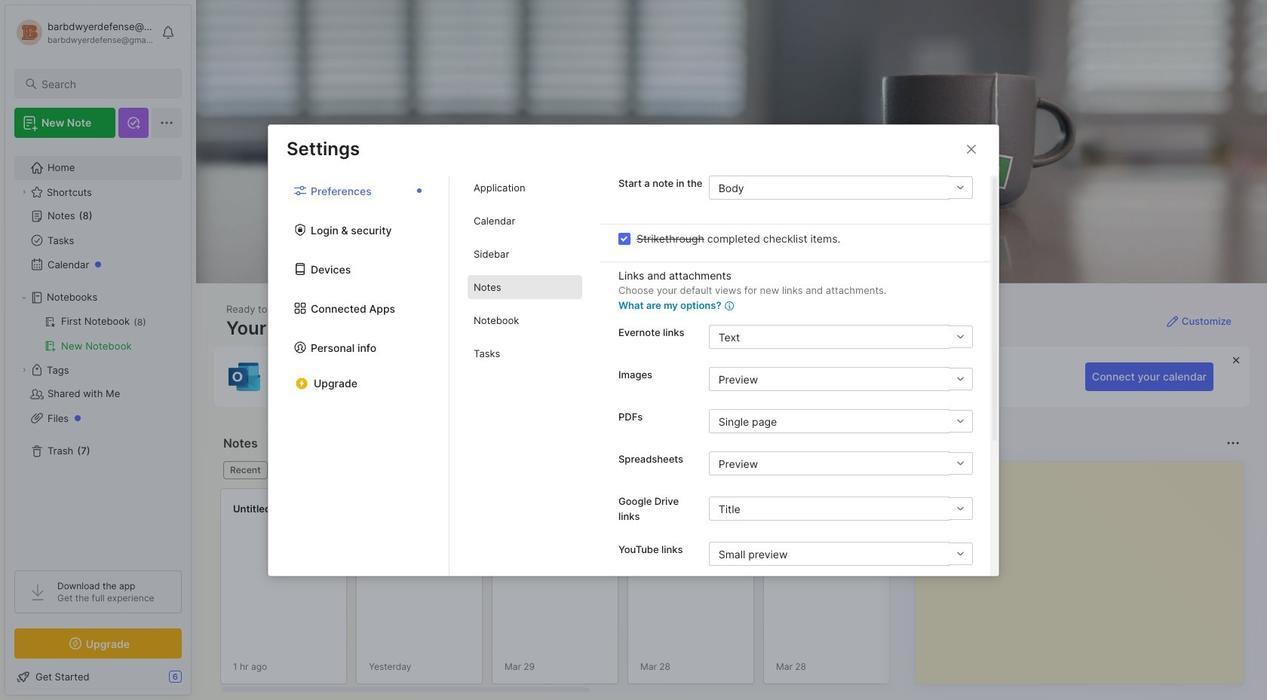Task type: locate. For each thing, give the bounding box(es) containing it.
tree
[[5, 147, 191, 557]]

main element
[[0, 0, 196, 701]]

Start a new note in the body or title. field
[[709, 176, 973, 200]]

None search field
[[41, 75, 168, 93]]

row group
[[220, 489, 1267, 694]]

tree inside main element
[[5, 147, 191, 557]]

group inside "tree"
[[14, 310, 181, 358]]

Choose default view option for YouTube links field
[[709, 542, 972, 566]]

close image
[[962, 140, 981, 158]]

tab
[[468, 176, 582, 200], [468, 209, 582, 233], [468, 242, 582, 266], [468, 275, 582, 299], [468, 308, 582, 333], [468, 342, 582, 366], [223, 462, 268, 480]]

group
[[14, 310, 181, 358]]

Choose default view option for Google Drive links field
[[709, 497, 972, 521]]

tab list
[[269, 176, 450, 576], [450, 176, 600, 576]]

expand tags image
[[20, 366, 29, 375]]

2 tab list from the left
[[450, 176, 600, 576]]

Search text field
[[41, 77, 168, 91]]



Task type: vqa. For each thing, say whether or not it's contained in the screenshot.
right Trash
no



Task type: describe. For each thing, give the bounding box(es) containing it.
Choose default view option for Spreadsheets field
[[709, 452, 972, 476]]

Choose default view option for PDFs field
[[709, 410, 972, 434]]

Select63 checkbox
[[619, 233, 631, 245]]

none search field inside main element
[[41, 75, 168, 93]]

Start writing… text field
[[928, 462, 1242, 672]]

1 tab list from the left
[[269, 176, 450, 576]]

expand notebooks image
[[20, 293, 29, 302]]

Choose default view option for Evernote links field
[[709, 325, 972, 349]]

Choose default view option for Images field
[[709, 367, 972, 391]]



